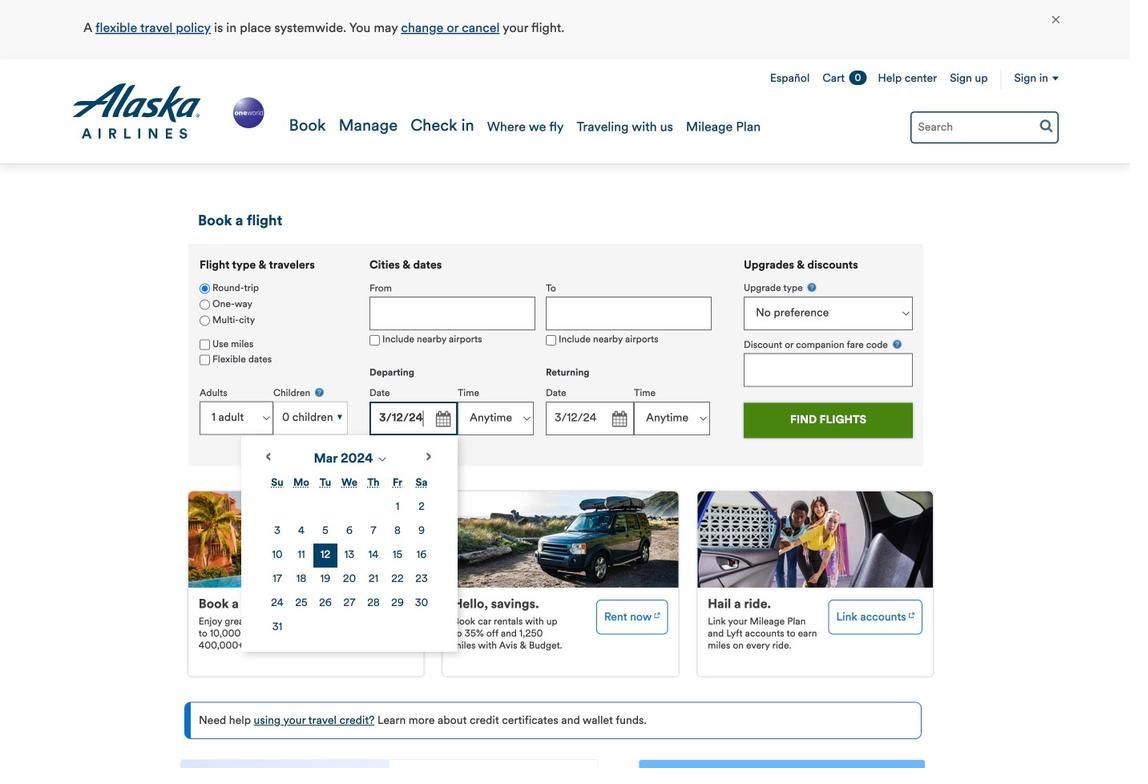 Task type: locate. For each thing, give the bounding box(es) containing it.
group
[[188, 244, 359, 457], [241, 260, 723, 652], [744, 282, 914, 387]]

  radio
[[200, 316, 210, 326]]

header nav bar navigation
[[0, 59, 1131, 164]]

1 horizontal spatial open datepicker image
[[608, 408, 630, 431]]

  radio
[[200, 284, 210, 294], [200, 300, 210, 310]]

None text field
[[370, 297, 536, 331], [546, 297, 712, 331], [744, 353, 914, 387], [546, 402, 634, 435], [370, 297, 536, 331], [546, 297, 712, 331], [744, 353, 914, 387], [546, 402, 634, 435]]

  checkbox
[[200, 340, 210, 350]]

1 row from the top
[[265, 496, 434, 520]]

grid
[[265, 472, 434, 640]]

1 vertical spatial   radio
[[200, 300, 210, 310]]

0 horizontal spatial open datepicker image
[[431, 408, 454, 431]]

5 row from the top
[[265, 592, 434, 616]]

cell
[[386, 496, 410, 520], [410, 496, 434, 520], [265, 520, 290, 544], [290, 520, 314, 544], [314, 520, 338, 544], [338, 520, 362, 544], [362, 520, 386, 544], [386, 520, 410, 544], [410, 520, 434, 544], [265, 544, 290, 568], [290, 544, 314, 568], [314, 544, 338, 568], [338, 544, 362, 568], [362, 544, 386, 568], [386, 544, 410, 568], [410, 544, 434, 568], [265, 568, 290, 592], [290, 568, 314, 592], [314, 568, 338, 592], [338, 568, 362, 592], [362, 568, 386, 592], [386, 568, 410, 592], [410, 568, 434, 592], [265, 592, 290, 616], [290, 592, 314, 616], [314, 592, 338, 616], [338, 592, 362, 616], [362, 592, 386, 616], [386, 592, 410, 616], [410, 592, 434, 616], [265, 616, 290, 640]]

2 row from the top
[[265, 520, 434, 544]]

book a stay image
[[400, 607, 406, 621]]

oneworld logo image
[[230, 94, 267, 131]]

None text field
[[370, 402, 458, 435]]

option group
[[200, 282, 348, 330]]

0 vertical spatial   radio
[[200, 284, 210, 294]]

3 row from the top
[[265, 544, 434, 568]]

None submit
[[744, 403, 914, 438]]

None checkbox
[[370, 335, 380, 345]]

photo of a hotel with a swimming pool and palm trees image
[[188, 492, 424, 588]]

2   radio from the top
[[200, 300, 210, 310]]

1   radio from the top
[[200, 284, 210, 294]]

rent now image
[[655, 607, 660, 621]]

1 open datepicker image from the left
[[431, 408, 454, 431]]

None checkbox
[[546, 335, 557, 345], [200, 355, 210, 365], [546, 335, 557, 345], [200, 355, 210, 365]]

open datepicker image
[[431, 408, 454, 431], [608, 408, 630, 431]]

row
[[265, 496, 434, 520], [265, 520, 434, 544], [265, 544, 434, 568], [265, 568, 434, 592], [265, 592, 434, 616]]



Task type: describe. For each thing, give the bounding box(es) containing it.
search button image
[[1040, 119, 1054, 132]]

photo of an suv driving towards a mountain image
[[443, 492, 679, 588]]

4 row from the top
[[265, 568, 434, 592]]

book rides image
[[910, 607, 915, 621]]

alaska airlines logo image
[[71, 83, 202, 140]]

Search text field
[[911, 111, 1059, 144]]

2 open datepicker image from the left
[[608, 408, 630, 431]]

some kids opening a door image
[[698, 492, 934, 588]]



